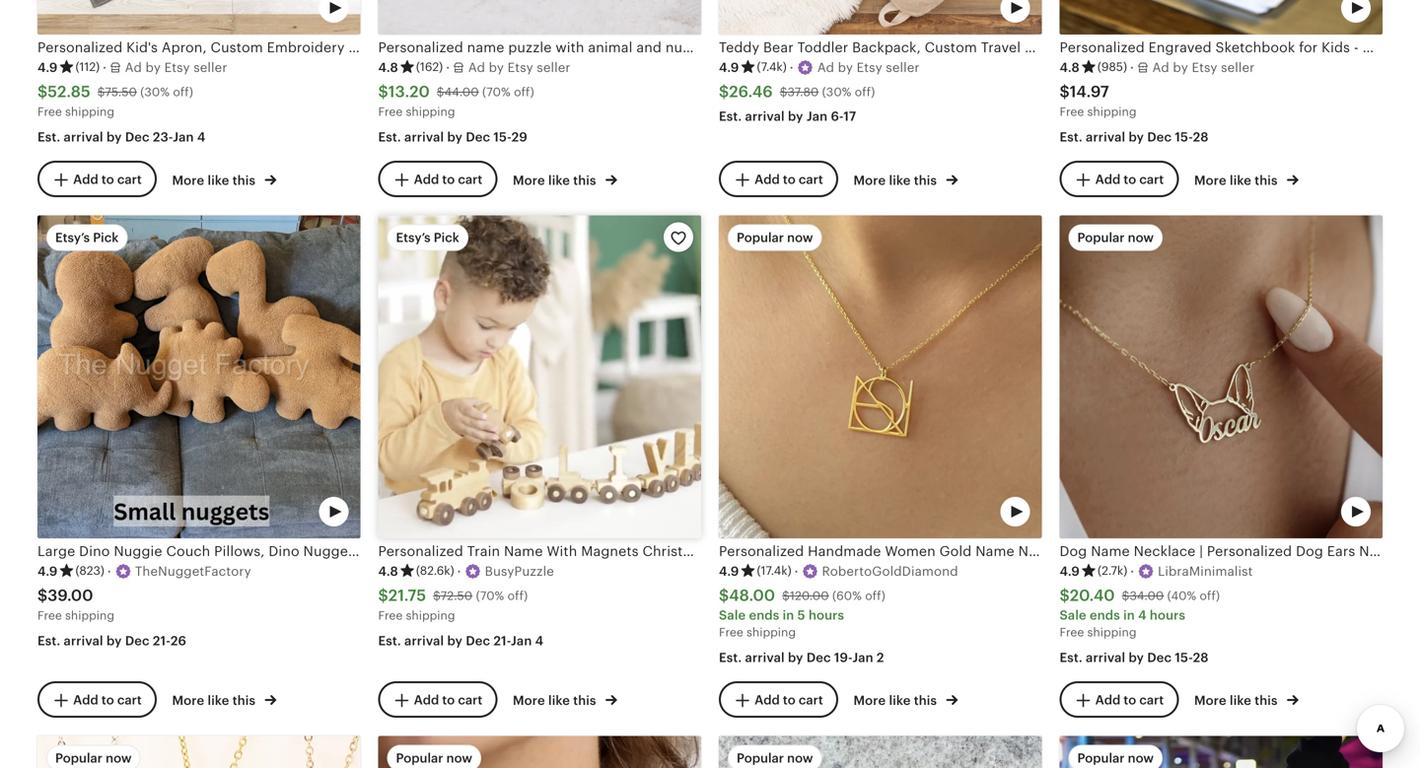 Task type: describe. For each thing, give the bounding box(es) containing it.
1 etsy's from the left
[[55, 230, 90, 245]]

arrival for 14.97
[[1086, 130, 1126, 145]]

add for 26.46
[[755, 172, 780, 187]]

add down $ 14.97 free shipping
[[1096, 172, 1121, 187]]

golf bag tag - personalized golf gifts for men or woman - custom golf accessories image
[[719, 736, 1042, 769]]

44.00
[[444, 86, 479, 99]]

this for 52.85
[[233, 173, 256, 188]]

4.8 for 14.97
[[1060, 60, 1080, 75]]

off) for 20.40
[[1200, 590, 1221, 603]]

more like this link for 20.40
[[1195, 690, 1299, 710]]

dog name necklace | personalized dog ears necklace | custom pet jewelry | pet name necklace | pet memorial gift, gift for her,christmas gift image
[[1060, 215, 1383, 539]]

$ 20.40 $ 34.00 (40% off) sale ends in 4 hours free shipping
[[1060, 587, 1221, 639]]

like for 13.20
[[549, 173, 570, 188]]

add to cart for 48.00
[[755, 693, 824, 708]]

in for 20.40
[[1124, 608, 1135, 623]]

· right "(985)"
[[1131, 60, 1134, 75]]

cart for 48.00
[[799, 693, 824, 708]]

est. for 48.00
[[719, 651, 742, 665]]

15- for 20.40
[[1175, 651, 1193, 665]]

15- for 14.97
[[1175, 130, 1193, 145]]

free inside $ 14.97 free shipping
[[1060, 105, 1085, 119]]

personalized train name with magnets christmas gift toddler wooden toy birthday boy baby shower baptism gift newborn keepsake gift easter image
[[378, 215, 701, 539]]

add to cart for 13.20
[[414, 172, 483, 187]]

more for 20.40
[[1195, 694, 1227, 709]]

more like this for 13.20
[[513, 173, 600, 188]]

more like this link for 13.20
[[513, 169, 617, 189]]

· for 20.40
[[1131, 564, 1135, 579]]

1 pick from the left
[[93, 230, 119, 245]]

more like this for 48.00
[[854, 694, 941, 709]]

jan for 52.85
[[173, 130, 194, 145]]

product video element for 48.00
[[719, 215, 1042, 539]]

4 popular now link from the left
[[1060, 736, 1383, 769]]

sale for 20.40
[[1060, 608, 1087, 623]]

4 for 52.85
[[197, 130, 206, 145]]

shipping inside $ 52.85 $ 75.50 (30% off) free shipping
[[65, 105, 114, 119]]

75.50
[[105, 86, 137, 99]]

by for 14.97
[[1129, 130, 1144, 145]]

shipping inside $ 14.97 free shipping
[[1088, 105, 1137, 119]]

dec for 13.20
[[466, 130, 490, 145]]

add down "est. arrival by dec 21-26"
[[73, 693, 98, 708]]

hours for 20.40
[[1150, 608, 1186, 623]]

4.9 up 39.00
[[37, 564, 58, 579]]

more for 48.00
[[854, 694, 886, 709]]

free inside $ 39.00 free shipping
[[37, 609, 62, 623]]

2 popular now link from the left
[[378, 736, 701, 769]]

est. for 39.00
[[37, 634, 60, 649]]

28 for 14.97
[[1193, 130, 1209, 145]]

arrival for 39.00
[[64, 634, 103, 649]]

product video element for 21.75
[[378, 215, 701, 539]]

off) for 52.85
[[173, 86, 193, 99]]

by for 13.20
[[447, 130, 463, 145]]

add to cart for 20.40
[[1096, 693, 1164, 708]]

add for 21.75
[[414, 693, 439, 708]]

· for 21.75
[[457, 564, 461, 579]]

product video element for 20.40
[[1060, 215, 1383, 539]]

to down "est. arrival by dec 21-26"
[[102, 693, 114, 708]]

free inside $ 48.00 $ 120.00 (60% off) sale ends in 5 hours free shipping
[[719, 626, 744, 639]]

(30% for 52.85
[[140, 86, 170, 99]]

(112)
[[75, 60, 100, 74]]

19-
[[835, 651, 853, 665]]

illuminated apparel children's interactive green glow t-shirt in black / green glow image
[[1060, 736, 1383, 769]]

dec for 48.00
[[807, 651, 831, 665]]

26.46
[[729, 83, 773, 101]]

est. for 21.75
[[378, 634, 401, 649]]

17
[[844, 109, 857, 124]]

shipping inside $ 20.40 $ 34.00 (40% off) sale ends in 4 hours free shipping
[[1088, 626, 1137, 639]]

combined birth month flower bouquet necklace, 48 different flowers to choose, mothers day jewelry gift, best friend, birthday present image
[[37, 736, 361, 769]]

shipping inside $ 13.20 $ 44.00 (70% off) free shipping
[[406, 105, 455, 119]]

$ 26.46 $ 37.80 (30% off)
[[719, 83, 875, 101]]

(17.4k)
[[757, 565, 792, 578]]

21.75
[[389, 587, 426, 605]]

dec for 39.00
[[125, 634, 150, 649]]

add to cart button for 13.20
[[378, 161, 497, 198]]

product video element for 52.85
[[37, 0, 361, 34]]

est. arrival by dec 15-29
[[378, 130, 528, 145]]

est. down 26.46
[[719, 109, 742, 124]]

21- for 21.75
[[494, 634, 511, 649]]

add to cart down $ 14.97 free shipping
[[1096, 172, 1164, 187]]

this for 13.20
[[573, 173, 596, 188]]

15- for 13.20
[[494, 130, 512, 145]]

cart for 21.75
[[458, 693, 483, 708]]

this for 21.75
[[573, 694, 596, 709]]

(2.7k)
[[1098, 565, 1128, 578]]

3 popular now link from the left
[[719, 736, 1042, 769]]

more like this link for 48.00
[[854, 690, 958, 710]]

cart for 13.20
[[458, 172, 483, 187]]

jan for 21.75
[[511, 634, 532, 649]]

ends for 20.40
[[1090, 608, 1121, 623]]

(985)
[[1098, 60, 1128, 74]]

shipping inside $ 39.00 free shipping
[[65, 609, 114, 623]]

(40%
[[1168, 590, 1197, 603]]

add for 20.40
[[1096, 693, 1121, 708]]

· for 13.20
[[446, 60, 450, 75]]

like for 26.46
[[889, 173, 911, 188]]

2 etsy's from the left
[[396, 230, 431, 245]]

personalized name puzzle with animal and numbers, unique christmas gifts, educational gift for learning number animal,  wood name puzzle image
[[378, 0, 701, 34]]

ends for 48.00
[[749, 608, 780, 623]]

large dino nuggie couch pillows, dino nugget plush, dinosaur nugg plushie, unique throw pillow, home decor, chicken nugget stuffed animal image
[[37, 215, 361, 539]]

to for 21.75
[[442, 693, 455, 708]]

4.9 for 48.00
[[719, 564, 739, 579]]

more like this for 21.75
[[513, 694, 600, 709]]

2 etsy's pick from the left
[[396, 230, 460, 245]]

hours for 48.00
[[809, 608, 845, 623]]

$ 39.00 free shipping
[[37, 587, 114, 623]]

(82.6k)
[[416, 565, 454, 578]]

· for 48.00
[[795, 564, 799, 579]]

add to cart down "est. arrival by dec 21-26"
[[73, 693, 142, 708]]

dec for 21.75
[[466, 634, 490, 649]]

1 etsy's pick from the left
[[55, 230, 119, 245]]

1 popular now link from the left
[[37, 736, 361, 769]]

free inside $ 20.40 $ 34.00 (40% off) sale ends in 4 hours free shipping
[[1060, 626, 1085, 639]]

add to cart for 26.46
[[755, 172, 824, 187]]

personalized engraved sketchbook for kids - sketch pad with name & cute designs - colored pencils included - gift for kid that likes art image
[[1060, 0, 1383, 34]]

add for 13.20
[[414, 172, 439, 187]]

off) for 26.46
[[855, 86, 875, 99]]



Task type: locate. For each thing, give the bounding box(es) containing it.
like for 52.85
[[208, 173, 229, 188]]

add to cart down est. arrival by dec 19-jan 2
[[755, 693, 824, 708]]

4.8 for 21.75
[[378, 564, 398, 579]]

· right (823)
[[107, 564, 111, 579]]

off) right '(40%'
[[1200, 590, 1221, 603]]

by down $ 39.00 free shipping
[[107, 634, 122, 649]]

0 horizontal spatial 4
[[197, 130, 206, 145]]

popular now
[[737, 230, 813, 245], [1078, 230, 1154, 245], [55, 751, 132, 766], [396, 751, 473, 766], [737, 751, 813, 766], [1078, 751, 1154, 766]]

by for 21.75
[[447, 634, 463, 649]]

add for 48.00
[[755, 693, 780, 708]]

free
[[37, 105, 62, 119], [378, 105, 403, 119], [1060, 105, 1085, 119], [37, 609, 62, 623], [378, 609, 403, 623], [719, 626, 744, 639], [1060, 626, 1085, 639]]

6-
[[831, 109, 844, 124]]

dec
[[125, 130, 150, 145], [466, 130, 490, 145], [1148, 130, 1172, 145], [125, 634, 150, 649], [466, 634, 490, 649], [807, 651, 831, 665], [1148, 651, 1172, 665]]

2 est. arrival by dec 15-28 from the top
[[1060, 651, 1209, 665]]

this for 48.00
[[914, 694, 937, 709]]

in left 5
[[783, 608, 795, 623]]

(70% for 21.75
[[476, 590, 504, 603]]

popular
[[737, 230, 784, 245], [1078, 230, 1125, 245], [55, 751, 103, 766], [396, 751, 443, 766], [737, 751, 784, 766], [1078, 751, 1125, 766]]

15-
[[494, 130, 512, 145], [1175, 130, 1193, 145], [1175, 651, 1193, 665]]

this
[[233, 173, 256, 188], [573, 173, 596, 188], [914, 173, 937, 188], [1255, 173, 1278, 188], [233, 694, 256, 709], [573, 694, 596, 709], [914, 694, 937, 709], [1255, 694, 1278, 709]]

add to cart button for 26.46
[[719, 161, 838, 198]]

now
[[787, 230, 813, 245], [1128, 230, 1154, 245], [106, 751, 132, 766], [447, 751, 473, 766], [787, 751, 813, 766], [1128, 751, 1154, 766]]

off) inside $ 26.46 $ 37.80 (30% off)
[[855, 86, 875, 99]]

add to cart button down $ 14.97 free shipping
[[1060, 161, 1179, 198]]

est. down 20.40
[[1060, 651, 1083, 665]]

hours down '(40%'
[[1150, 608, 1186, 623]]

this for 20.40
[[1255, 694, 1278, 709]]

teddy bear toddler backpack, custom travel backpack, monogrammed preschool kids backpack, child gifts, personalized embroidered name bag image
[[719, 0, 1042, 34]]

0 vertical spatial 4
[[197, 130, 206, 145]]

72.50
[[441, 590, 473, 603]]

to for 20.40
[[1124, 693, 1137, 708]]

free down 21.75
[[378, 609, 403, 623]]

28
[[1193, 130, 1209, 145], [1193, 651, 1209, 665]]

add down est. arrival by dec 21-jan 4
[[414, 693, 439, 708]]

add to cart button for 48.00
[[719, 682, 838, 719]]

to down est. arrival by dec 21-jan 4
[[442, 693, 455, 708]]

1 in from the left
[[783, 608, 795, 623]]

13.20
[[389, 83, 430, 101]]

shipping down 39.00
[[65, 609, 114, 623]]

off) for 13.20
[[514, 86, 534, 99]]

$ 21.75 $ 72.50 (70% off) free shipping
[[378, 587, 528, 623]]

add to cart for 52.85
[[73, 172, 142, 187]]

·
[[103, 60, 107, 75], [446, 60, 450, 75], [790, 60, 794, 75], [1131, 60, 1134, 75], [107, 564, 111, 579], [457, 564, 461, 579], [795, 564, 799, 579], [1131, 564, 1135, 579]]

off) right '(60%'
[[865, 590, 886, 603]]

4.8 up the 14.97
[[1060, 60, 1080, 75]]

add down est. arrival by jan 6-17
[[755, 172, 780, 187]]

to down est. arrival by dec 15-29
[[442, 172, 455, 187]]

add to cart button down est. arrival by jan 6-17
[[719, 161, 838, 198]]

(823)
[[75, 565, 104, 578]]

free down the 13.20
[[378, 105, 403, 119]]

hours inside $ 20.40 $ 34.00 (40% off) sale ends in 4 hours free shipping
[[1150, 608, 1186, 623]]

2 horizontal spatial 4
[[1139, 608, 1147, 623]]

est. arrival by dec 15-28 down $ 14.97 free shipping
[[1060, 130, 1209, 145]]

2 sale from the left
[[1060, 608, 1087, 623]]

by for 20.40
[[1129, 651, 1144, 665]]

· for 52.85
[[103, 60, 107, 75]]

2 28 from the top
[[1193, 651, 1209, 665]]

(70% right "44.00"
[[482, 86, 511, 99]]

1 (30% from the left
[[140, 86, 170, 99]]

more for 13.20
[[513, 173, 545, 188]]

to down est. arrival by dec 19-jan 2
[[783, 693, 796, 708]]

4.9 up the '52.85'
[[37, 60, 58, 75]]

cart for 20.40
[[1140, 693, 1164, 708]]

1 vertical spatial est. arrival by dec 15-28
[[1060, 651, 1209, 665]]

39.00
[[48, 587, 93, 605]]

(70% inside $ 13.20 $ 44.00 (70% off) free shipping
[[482, 86, 511, 99]]

add to cart button down $ 20.40 $ 34.00 (40% off) sale ends in 4 hours free shipping
[[1060, 682, 1179, 719]]

cart
[[117, 172, 142, 187], [458, 172, 483, 187], [799, 172, 824, 187], [1140, 172, 1164, 187], [117, 693, 142, 708], [458, 693, 483, 708], [799, 693, 824, 708], [1140, 693, 1164, 708]]

to for 26.46
[[783, 172, 796, 187]]

est. arrival by dec 15-28
[[1060, 130, 1209, 145], [1060, 651, 1209, 665]]

1 28 from the top
[[1193, 130, 1209, 145]]

by
[[788, 109, 804, 124], [107, 130, 122, 145], [447, 130, 463, 145], [1129, 130, 1144, 145], [107, 634, 122, 649], [447, 634, 463, 649], [788, 651, 804, 665], [1129, 651, 1144, 665]]

by down $ 52.85 $ 75.50 (30% off) free shipping
[[107, 130, 122, 145]]

2 vertical spatial 4
[[535, 634, 544, 649]]

more like this for 52.85
[[172, 173, 259, 188]]

est. arrival by dec 15-28 for 20.40
[[1060, 651, 1209, 665]]

4
[[197, 130, 206, 145], [1139, 608, 1147, 623], [535, 634, 544, 649]]

0 horizontal spatial (30%
[[140, 86, 170, 99]]

20.40
[[1070, 587, 1115, 605]]

0 horizontal spatial pick
[[93, 230, 119, 245]]

hours
[[809, 608, 845, 623], [1150, 608, 1186, 623]]

(162)
[[416, 60, 443, 74]]

dec for 52.85
[[125, 130, 150, 145]]

4.9 up 26.46
[[719, 60, 739, 75]]

est. down the 13.20
[[378, 130, 401, 145]]

add to cart down $ 20.40 $ 34.00 (40% off) sale ends in 4 hours free shipping
[[1096, 693, 1164, 708]]

off) inside $ 13.20 $ 44.00 (70% off) free shipping
[[514, 86, 534, 99]]

est. down 21.75
[[378, 634, 401, 649]]

52.85
[[48, 83, 91, 101]]

shipping down 20.40
[[1088, 626, 1137, 639]]

(70% right 72.50
[[476, 590, 504, 603]]

4.8
[[378, 60, 398, 75], [1060, 60, 1080, 75], [378, 564, 398, 579]]

like
[[208, 173, 229, 188], [549, 173, 570, 188], [889, 173, 911, 188], [1230, 173, 1252, 188], [208, 694, 229, 709], [549, 694, 570, 709], [889, 694, 911, 709], [1230, 694, 1252, 709]]

$
[[37, 83, 48, 101], [378, 83, 389, 101], [719, 83, 729, 101], [1060, 83, 1070, 101], [97, 86, 105, 99], [437, 86, 444, 99], [780, 86, 788, 99], [37, 587, 48, 605], [378, 587, 389, 605], [719, 587, 729, 605], [1060, 587, 1070, 605], [433, 590, 441, 603], [783, 590, 790, 603], [1122, 590, 1130, 603]]

2 (30% from the left
[[822, 86, 852, 99]]

off) up the 29 on the top left of the page
[[514, 86, 534, 99]]

0 horizontal spatial etsy's
[[55, 230, 90, 245]]

free down 39.00
[[37, 609, 62, 623]]

personalized handmade women gold name necklace,  minimalist christmas gift for her,  personalized gift for women who has everything image
[[719, 215, 1042, 539]]

add to cart button for 21.75
[[378, 682, 497, 719]]

(60%
[[833, 590, 862, 603]]

hours inside $ 48.00 $ 120.00 (60% off) sale ends in 5 hours free shipping
[[809, 608, 845, 623]]

product video element
[[37, 0, 361, 34], [719, 0, 1042, 34], [1060, 0, 1383, 34], [37, 215, 361, 539], [378, 215, 701, 539], [719, 215, 1042, 539], [1060, 215, 1383, 539], [1060, 736, 1383, 769]]

14.97
[[1070, 83, 1110, 101]]

1 horizontal spatial pick
[[434, 230, 460, 245]]

etsy's pick
[[55, 230, 119, 245], [396, 230, 460, 245]]

4.9 up 48.00
[[719, 564, 739, 579]]

product video element for 39.00
[[37, 215, 361, 539]]

4 inside $ 20.40 $ 34.00 (40% off) sale ends in 4 hours free shipping
[[1139, 608, 1147, 623]]

· for 26.46
[[790, 60, 794, 75]]

arrival down $ 14.97 free shipping
[[1086, 130, 1126, 145]]

$ inside $ 39.00 free shipping
[[37, 587, 48, 605]]

est. for 52.85
[[37, 130, 60, 145]]

add to cart button
[[37, 161, 157, 198], [378, 161, 497, 198], [719, 161, 838, 198], [1060, 161, 1179, 198], [37, 682, 157, 719], [378, 682, 497, 719], [719, 682, 838, 719], [1060, 682, 1179, 719]]

more like this
[[172, 173, 259, 188], [513, 173, 600, 188], [854, 173, 941, 188], [1195, 173, 1281, 188], [172, 694, 259, 709], [513, 694, 600, 709], [854, 694, 941, 709], [1195, 694, 1281, 709]]

in inside $ 20.40 $ 34.00 (40% off) sale ends in 4 hours free shipping
[[1124, 608, 1135, 623]]

$ inside $ 26.46 $ 37.80 (30% off)
[[780, 86, 788, 99]]

0 horizontal spatial in
[[783, 608, 795, 623]]

5
[[798, 608, 806, 623]]

est. arrival by dec 15-28 for 14.97
[[1060, 130, 1209, 145]]

to down est. arrival by jan 6-17
[[783, 172, 796, 187]]

arrival for 20.40
[[1086, 651, 1126, 665]]

more like this link for 21.75
[[513, 690, 617, 710]]

more like this link
[[172, 169, 277, 189], [513, 169, 617, 189], [854, 169, 958, 189], [1195, 169, 1299, 189], [172, 690, 277, 710], [513, 690, 617, 710], [854, 690, 958, 710], [1195, 690, 1299, 710]]

cart for 52.85
[[117, 172, 142, 187]]

more for 26.46
[[854, 173, 886, 188]]

$ 48.00 $ 120.00 (60% off) sale ends in 5 hours free shipping
[[719, 587, 886, 639]]

add for 52.85
[[73, 172, 98, 187]]

1 horizontal spatial 21-
[[494, 634, 511, 649]]

34.00
[[1130, 590, 1164, 603]]

· right (17.4k)
[[795, 564, 799, 579]]

etsy's
[[55, 230, 90, 245], [396, 230, 431, 245]]

more like this link for 26.46
[[854, 169, 958, 189]]

4.9
[[37, 60, 58, 75], [719, 60, 739, 75], [37, 564, 58, 579], [719, 564, 739, 579], [1060, 564, 1080, 579]]

1 horizontal spatial ends
[[1090, 608, 1121, 623]]

arrival down the '52.85'
[[64, 130, 103, 145]]

add to cart button down est. arrival by dec 15-29
[[378, 161, 497, 198]]

jan
[[807, 109, 828, 124], [173, 130, 194, 145], [511, 634, 532, 649], [853, 651, 874, 665]]

arrival for 21.75
[[405, 634, 444, 649]]

sale down 20.40
[[1060, 608, 1087, 623]]

off) inside $ 48.00 $ 120.00 (60% off) sale ends in 5 hours free shipping
[[865, 590, 886, 603]]

personalized signature necklace, custom name necklace, signature name necklace, dainty name jewelry, gift for her, mother day gift image
[[378, 736, 701, 769]]

add to cart button down est. arrival by dec 23-jan 4
[[37, 161, 157, 198]]

off) right 72.50
[[508, 590, 528, 603]]

· right (82.6k)
[[457, 564, 461, 579]]

23-
[[153, 130, 173, 145]]

this for 26.46
[[914, 173, 937, 188]]

sale inside $ 48.00 $ 120.00 (60% off) sale ends in 5 hours free shipping
[[719, 608, 746, 623]]

free down 48.00
[[719, 626, 744, 639]]

sale
[[719, 608, 746, 623], [1060, 608, 1087, 623]]

shipping
[[65, 105, 114, 119], [406, 105, 455, 119], [1088, 105, 1137, 119], [65, 609, 114, 623], [406, 609, 455, 623], [747, 626, 796, 639], [1088, 626, 1137, 639]]

like for 48.00
[[889, 694, 911, 709]]

add to cart down est. arrival by dec 21-jan 4
[[414, 693, 483, 708]]

0 horizontal spatial sale
[[719, 608, 746, 623]]

1 horizontal spatial etsy's pick
[[396, 230, 460, 245]]

(30% for 26.46
[[822, 86, 852, 99]]

shipping inside $ 48.00 $ 120.00 (60% off) sale ends in 5 hours free shipping
[[747, 626, 796, 639]]

shipping down the 13.20
[[406, 105, 455, 119]]

est. for 20.40
[[1060, 651, 1083, 665]]

ends inside $ 48.00 $ 120.00 (60% off) sale ends in 5 hours free shipping
[[749, 608, 780, 623]]

hours right 5
[[809, 608, 845, 623]]

2 21- from the left
[[494, 634, 511, 649]]

add to cart down est. arrival by dec 23-jan 4
[[73, 172, 142, 187]]

1 vertical spatial 28
[[1193, 651, 1209, 665]]

by down $ 13.20 $ 44.00 (70% off) free shipping on the left top of the page
[[447, 130, 463, 145]]

4 for 21.75
[[535, 634, 544, 649]]

(30% inside $ 26.46 $ 37.80 (30% off)
[[822, 86, 852, 99]]

add to cart button for 52.85
[[37, 161, 157, 198]]

shipping down the '52.85'
[[65, 105, 114, 119]]

est. for 14.97
[[1060, 130, 1083, 145]]

add to cart button for 20.40
[[1060, 682, 1179, 719]]

arrival down $ 21.75 $ 72.50 (70% off) free shipping at the bottom left
[[405, 634, 444, 649]]

2 hours from the left
[[1150, 608, 1186, 623]]

4.9 up 20.40
[[1060, 564, 1080, 579]]

· right (2.7k) at the right of the page
[[1131, 564, 1135, 579]]

est. down 48.00
[[719, 651, 742, 665]]

jan down $ 21.75 $ 72.50 (70% off) free shipping at the bottom left
[[511, 634, 532, 649]]

est. arrival by dec 21-26
[[37, 634, 186, 649]]

1 vertical spatial (70%
[[476, 590, 504, 603]]

4.9 for 26.46
[[719, 60, 739, 75]]

ends
[[749, 608, 780, 623], [1090, 608, 1121, 623]]

off) for 48.00
[[865, 590, 886, 603]]

jan for 48.00
[[853, 651, 874, 665]]

free inside $ 13.20 $ 44.00 (70% off) free shipping
[[378, 105, 403, 119]]

(30% up 6-
[[822, 86, 852, 99]]

free inside $ 52.85 $ 75.50 (30% off) free shipping
[[37, 105, 62, 119]]

by down $ 21.75 $ 72.50 (70% off) free shipping at the bottom left
[[447, 634, 463, 649]]

by down $ 26.46 $ 37.80 (30% off)
[[788, 109, 804, 124]]

(30%
[[140, 86, 170, 99], [822, 86, 852, 99]]

1 horizontal spatial in
[[1124, 608, 1135, 623]]

0 horizontal spatial 21-
[[153, 634, 170, 649]]

more like this for 26.46
[[854, 173, 941, 188]]

dec for 20.40
[[1148, 651, 1172, 665]]

in inside $ 48.00 $ 120.00 (60% off) sale ends in 5 hours free shipping
[[783, 608, 795, 623]]

by for 48.00
[[788, 651, 804, 665]]

in down 34.00
[[1124, 608, 1135, 623]]

1 est. arrival by dec 15-28 from the top
[[1060, 130, 1209, 145]]

more like this for 20.40
[[1195, 694, 1281, 709]]

1 horizontal spatial etsy's
[[396, 230, 431, 245]]

28 for 20.40
[[1193, 651, 1209, 665]]

to
[[102, 172, 114, 187], [442, 172, 455, 187], [783, 172, 796, 187], [1124, 172, 1137, 187], [102, 693, 114, 708], [442, 693, 455, 708], [783, 693, 796, 708], [1124, 693, 1137, 708]]

arrival down 26.46
[[745, 109, 785, 124]]

1 horizontal spatial sale
[[1060, 608, 1087, 623]]

to down $ 20.40 $ 34.00 (40% off) sale ends in 4 hours free shipping
[[1124, 693, 1137, 708]]

est. for 13.20
[[378, 130, 401, 145]]

est. arrival by dec 19-jan 2
[[719, 651, 885, 665]]

more for 52.85
[[172, 173, 204, 188]]

off) for 21.75
[[508, 590, 528, 603]]

(30% inside $ 52.85 $ 75.50 (30% off) free shipping
[[140, 86, 170, 99]]

1 sale from the left
[[719, 608, 746, 623]]

120.00
[[790, 590, 829, 603]]

ends inside $ 20.40 $ 34.00 (40% off) sale ends in 4 hours free shipping
[[1090, 608, 1121, 623]]

ends down 48.00
[[749, 608, 780, 623]]

2 pick from the left
[[434, 230, 460, 245]]

est. arrival by dec 21-jan 4
[[378, 634, 544, 649]]

2 ends from the left
[[1090, 608, 1121, 623]]

est. down $ 14.97 free shipping
[[1060, 130, 1083, 145]]

by down 5
[[788, 651, 804, 665]]

jan down $ 52.85 $ 75.50 (30% off) free shipping
[[173, 130, 194, 145]]

est. down $ 39.00 free shipping
[[37, 634, 60, 649]]

21-
[[153, 634, 170, 649], [494, 634, 511, 649]]

free inside $ 21.75 $ 72.50 (70% off) free shipping
[[378, 609, 403, 623]]

4.9 for 20.40
[[1060, 564, 1080, 579]]

shipping down the 14.97
[[1088, 105, 1137, 119]]

0 horizontal spatial ends
[[749, 608, 780, 623]]

personalized kid's apron, custom embroidery toddler apron with pockets, canvas apron, child cooking\woodwork\gardening, christmas gifts image
[[37, 0, 361, 34]]

0 horizontal spatial hours
[[809, 608, 845, 623]]

est. arrival by dec 15-28 down $ 20.40 $ 34.00 (40% off) sale ends in 4 hours free shipping
[[1060, 651, 1209, 665]]

est. arrival by dec 23-jan 4
[[37, 130, 206, 145]]

4.8 for 13.20
[[378, 60, 398, 75]]

sale inside $ 20.40 $ 34.00 (40% off) sale ends in 4 hours free shipping
[[1060, 608, 1087, 623]]

est.
[[719, 109, 742, 124], [37, 130, 60, 145], [378, 130, 401, 145], [1060, 130, 1083, 145], [37, 634, 60, 649], [378, 634, 401, 649], [719, 651, 742, 665], [1060, 651, 1083, 665]]

product video element for 14.97
[[1060, 0, 1383, 34]]

free down 20.40
[[1060, 626, 1085, 639]]

by for 39.00
[[107, 634, 122, 649]]

arrival
[[745, 109, 785, 124], [64, 130, 103, 145], [405, 130, 444, 145], [1086, 130, 1126, 145], [64, 634, 103, 649], [405, 634, 444, 649], [745, 651, 785, 665], [1086, 651, 1126, 665]]

0 vertical spatial est. arrival by dec 15-28
[[1060, 130, 1209, 145]]

more for 21.75
[[513, 694, 545, 709]]

· right (7.4k)
[[790, 60, 794, 75]]

off) inside $ 21.75 $ 72.50 (70% off) free shipping
[[508, 590, 528, 603]]

0 vertical spatial (70%
[[482, 86, 511, 99]]

1 21- from the left
[[153, 634, 170, 649]]

add down est. arrival by dec 23-jan 4
[[73, 172, 98, 187]]

est. down the '52.85'
[[37, 130, 60, 145]]

cart for 26.46
[[799, 172, 824, 187]]

1 horizontal spatial (30%
[[822, 86, 852, 99]]

in
[[783, 608, 795, 623], [1124, 608, 1135, 623]]

arrival down $ 39.00 free shipping
[[64, 634, 103, 649]]

(70% inside $ 21.75 $ 72.50 (70% off) free shipping
[[476, 590, 504, 603]]

add to cart down est. arrival by dec 15-29
[[414, 172, 483, 187]]

add to cart
[[73, 172, 142, 187], [414, 172, 483, 187], [755, 172, 824, 187], [1096, 172, 1164, 187], [73, 693, 142, 708], [414, 693, 483, 708], [755, 693, 824, 708], [1096, 693, 1164, 708]]

jan left 6-
[[807, 109, 828, 124]]

4.9 for 52.85
[[37, 60, 58, 75]]

like for 20.40
[[1230, 694, 1252, 709]]

add to cart button down "est. arrival by dec 21-26"
[[37, 682, 157, 719]]

to down $ 14.97 free shipping
[[1124, 172, 1137, 187]]

1 ends from the left
[[749, 608, 780, 623]]

to for 48.00
[[783, 693, 796, 708]]

off) inside $ 20.40 $ 34.00 (40% off) sale ends in 4 hours free shipping
[[1200, 590, 1221, 603]]

shipping inside $ 21.75 $ 72.50 (70% off) free shipping
[[406, 609, 455, 623]]

(30% right 75.50
[[140, 86, 170, 99]]

(7.4k)
[[757, 60, 787, 74]]

2
[[877, 651, 885, 665]]

add
[[73, 172, 98, 187], [414, 172, 439, 187], [755, 172, 780, 187], [1096, 172, 1121, 187], [73, 693, 98, 708], [414, 693, 439, 708], [755, 693, 780, 708], [1096, 693, 1121, 708]]

0 horizontal spatial etsy's pick
[[55, 230, 119, 245]]

(70%
[[482, 86, 511, 99], [476, 590, 504, 603]]

4.8 up 21.75
[[378, 564, 398, 579]]

$ 13.20 $ 44.00 (70% off) free shipping
[[378, 83, 534, 119]]

0 vertical spatial 28
[[1193, 130, 1209, 145]]

by down $ 14.97 free shipping
[[1129, 130, 1144, 145]]

add down est. arrival by dec 15-29
[[414, 172, 439, 187]]

29
[[512, 130, 528, 145]]

add to cart button down est. arrival by dec 21-jan 4
[[378, 682, 497, 719]]

48.00
[[729, 587, 776, 605]]

1 hours from the left
[[809, 608, 845, 623]]

off) inside $ 52.85 $ 75.50 (30% off) free shipping
[[173, 86, 193, 99]]

1 vertical spatial 4
[[1139, 608, 1147, 623]]

to for 13.20
[[442, 172, 455, 187]]

2 in from the left
[[1124, 608, 1135, 623]]

like for 21.75
[[549, 694, 570, 709]]

arrival down $ 20.40 $ 34.00 (40% off) sale ends in 4 hours free shipping
[[1086, 651, 1126, 665]]

1 horizontal spatial hours
[[1150, 608, 1186, 623]]

more
[[172, 173, 204, 188], [513, 173, 545, 188], [854, 173, 886, 188], [1195, 173, 1227, 188], [172, 694, 204, 709], [513, 694, 545, 709], [854, 694, 886, 709], [1195, 694, 1227, 709]]

ends down 20.40
[[1090, 608, 1121, 623]]

(70% for 13.20
[[482, 86, 511, 99]]

add to cart button down est. arrival by dec 19-jan 2
[[719, 682, 838, 719]]

by down $ 20.40 $ 34.00 (40% off) sale ends in 4 hours free shipping
[[1129, 651, 1144, 665]]

$ 14.97 free shipping
[[1060, 83, 1137, 119]]

$ 52.85 $ 75.50 (30% off) free shipping
[[37, 83, 193, 119]]

in for 48.00
[[783, 608, 795, 623]]

popular now link
[[37, 736, 361, 769], [378, 736, 701, 769], [719, 736, 1042, 769], [1060, 736, 1383, 769]]

pick
[[93, 230, 119, 245], [434, 230, 460, 245]]

est. arrival by jan 6-17
[[719, 109, 857, 124]]

shipping down 21.75
[[406, 609, 455, 623]]

4.8 up the 13.20
[[378, 60, 398, 75]]

sale down 48.00
[[719, 608, 746, 623]]

$ inside $ 14.97 free shipping
[[1060, 83, 1070, 101]]

arrival down $ 48.00 $ 120.00 (60% off) sale ends in 5 hours free shipping
[[745, 651, 785, 665]]

add to cart down est. arrival by jan 6-17
[[755, 172, 824, 187]]

off) right 75.50
[[173, 86, 193, 99]]

1 horizontal spatial 4
[[535, 634, 544, 649]]

26
[[170, 634, 186, 649]]

· right (112)
[[103, 60, 107, 75]]

by for 52.85
[[107, 130, 122, 145]]

free down the '52.85'
[[37, 105, 62, 119]]

37.80
[[788, 86, 819, 99]]

to down est. arrival by dec 23-jan 4
[[102, 172, 114, 187]]

off) up 17
[[855, 86, 875, 99]]

off)
[[173, 86, 193, 99], [514, 86, 534, 99], [855, 86, 875, 99], [508, 590, 528, 603], [865, 590, 886, 603], [1200, 590, 1221, 603]]



Task type: vqa. For each thing, say whether or not it's contained in the screenshot.
120.00
yes



